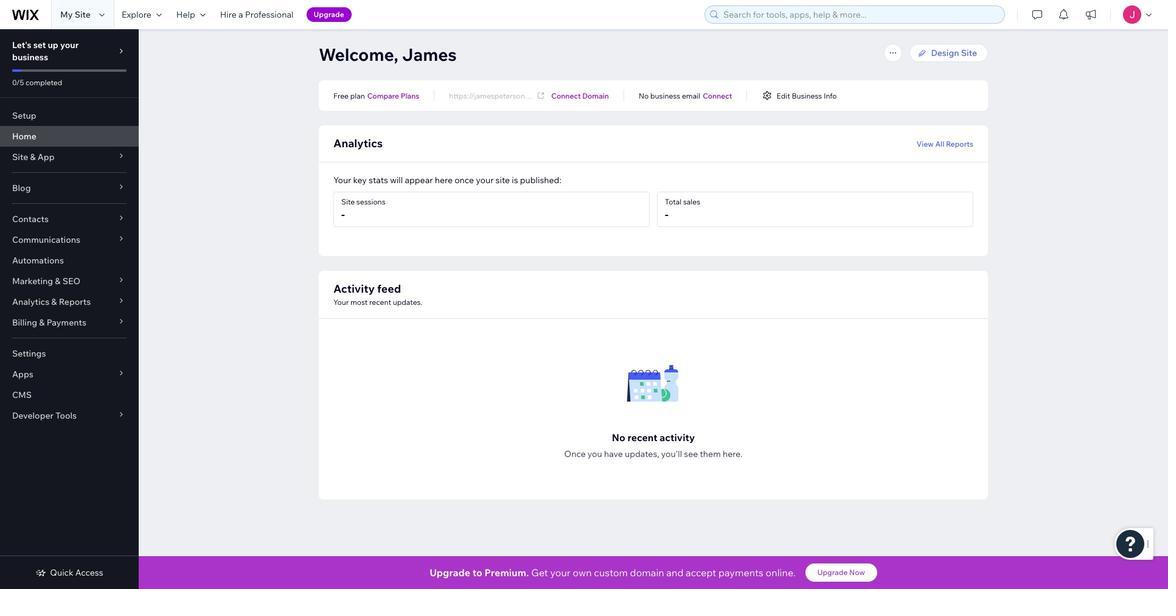 Task type: locate. For each thing, give the bounding box(es) containing it.
payments
[[719, 567, 764, 579]]

1 horizontal spatial your
[[476, 175, 494, 186]]

your right get
[[550, 567, 571, 579]]

no recent activity once you have updates, you'll see them here.
[[565, 431, 743, 459]]

home link
[[0, 126, 139, 147]]

recent up 'updates,'
[[628, 431, 658, 444]]

setup link
[[0, 105, 139, 126]]

marketing & seo button
[[0, 271, 139, 292]]

business
[[12, 52, 48, 63], [651, 91, 681, 100]]

reports right all
[[946, 139, 974, 148]]

0 horizontal spatial analytics
[[12, 296, 49, 307]]

analytics up key
[[334, 136, 383, 150]]

upgrade left to
[[430, 567, 470, 579]]

upgrade inside button
[[314, 10, 344, 19]]

1 horizontal spatial analytics
[[334, 136, 383, 150]]

published:
[[520, 175, 562, 186]]

analytics down marketing
[[12, 296, 49, 307]]

plan
[[350, 91, 365, 100]]

0 horizontal spatial recent
[[369, 298, 391, 307]]

no for recent
[[612, 431, 626, 444]]

your inside the activity feed your most recent updates.
[[334, 298, 349, 307]]

and
[[667, 567, 684, 579]]

automations link
[[0, 250, 139, 271]]

1 vertical spatial reports
[[59, 296, 91, 307]]

- for site sessions -
[[341, 208, 345, 222]]

0 vertical spatial recent
[[369, 298, 391, 307]]

recent inside no recent activity once you have updates, you'll see them here.
[[628, 431, 658, 444]]

recent down feed
[[369, 298, 391, 307]]

up
[[48, 40, 58, 51]]

email
[[682, 91, 701, 100]]

& for analytics
[[51, 296, 57, 307]]

1 vertical spatial your
[[334, 298, 349, 307]]

reports down seo
[[59, 296, 91, 307]]

1 horizontal spatial upgrade
[[430, 567, 470, 579]]

2 horizontal spatial your
[[550, 567, 571, 579]]

communications
[[12, 234, 80, 245]]

1 vertical spatial site
[[496, 175, 510, 186]]

1 vertical spatial business
[[651, 91, 681, 100]]

reports inside dropdown button
[[59, 296, 91, 307]]

0 vertical spatial business
[[12, 52, 48, 63]]

- inside total sales -
[[665, 208, 669, 222]]

a
[[239, 9, 243, 20]]

no up have
[[612, 431, 626, 444]]

connect right email
[[703, 91, 732, 100]]

2 your from the top
[[334, 298, 349, 307]]

1 horizontal spatial recent
[[628, 431, 658, 444]]

& left seo
[[55, 276, 61, 287]]

free
[[334, 91, 349, 100]]

0 horizontal spatial upgrade
[[314, 10, 344, 19]]

quick access button
[[35, 567, 103, 578]]

0 vertical spatial reports
[[946, 139, 974, 148]]

0 horizontal spatial your
[[60, 40, 79, 51]]

help
[[176, 9, 195, 20]]

& inside popup button
[[55, 276, 61, 287]]

& left app
[[30, 152, 36, 162]]

1 horizontal spatial business
[[651, 91, 681, 100]]

site left 'sessions'
[[341, 197, 355, 206]]

my site
[[60, 9, 91, 20]]

0 vertical spatial no
[[639, 91, 649, 100]]

updates.
[[393, 298, 423, 307]]

completed
[[26, 78, 62, 87]]

edit business info
[[777, 91, 837, 100]]

1 - from the left
[[341, 208, 345, 222]]

-
[[341, 208, 345, 222], [665, 208, 669, 222]]

developer tools
[[12, 410, 77, 421]]

0 vertical spatial analytics
[[334, 136, 383, 150]]

your
[[334, 175, 351, 186], [334, 298, 349, 307]]

design
[[931, 47, 960, 58]]

no inside no recent activity once you have updates, you'll see them here.
[[612, 431, 626, 444]]

quick access
[[50, 567, 103, 578]]

site down home
[[12, 152, 28, 162]]

0 horizontal spatial connect
[[552, 91, 581, 100]]

developer tools button
[[0, 405, 139, 426]]

compare plans link
[[367, 90, 420, 101]]

your right "once"
[[476, 175, 494, 186]]

upgrade
[[314, 10, 344, 19], [430, 567, 470, 579], [818, 568, 848, 577]]

business down let's
[[12, 52, 48, 63]]

accept
[[686, 567, 717, 579]]

no left email
[[639, 91, 649, 100]]

0 horizontal spatial reports
[[59, 296, 91, 307]]

reports
[[946, 139, 974, 148], [59, 296, 91, 307]]

connect domain link
[[552, 90, 609, 101]]

analytics & reports button
[[0, 292, 139, 312]]

0/5
[[12, 78, 24, 87]]

marketing
[[12, 276, 53, 287]]

0 horizontal spatial site
[[496, 175, 510, 186]]

0 horizontal spatial no
[[612, 431, 626, 444]]

set
[[33, 40, 46, 51]]

analytics
[[334, 136, 383, 150], [12, 296, 49, 307]]

0 vertical spatial your
[[60, 40, 79, 51]]

1 horizontal spatial no
[[639, 91, 649, 100]]

& up billing & payments
[[51, 296, 57, 307]]

edit business info button
[[762, 90, 837, 101]]

2 vertical spatial your
[[550, 567, 571, 579]]

upgrade left now at the bottom right
[[818, 568, 848, 577]]

design site
[[931, 47, 977, 58]]

custom
[[594, 567, 628, 579]]

upgrade button
[[306, 7, 352, 22]]

upgrade for upgrade to premium. get your own custom domain and accept payments online.
[[430, 567, 470, 579]]

Search for tools, apps, help & more... field
[[720, 6, 1001, 23]]

total sales -
[[665, 197, 701, 222]]

1 horizontal spatial site
[[598, 91, 610, 100]]

your
[[60, 40, 79, 51], [476, 175, 494, 186], [550, 567, 571, 579]]

cms link
[[0, 385, 139, 405]]

plans
[[401, 91, 420, 100]]

1 horizontal spatial connect
[[703, 91, 732, 100]]

now
[[850, 568, 865, 577]]

site & app
[[12, 152, 55, 162]]

seo
[[62, 276, 80, 287]]

analytics inside dropdown button
[[12, 296, 49, 307]]

domain
[[583, 91, 609, 100]]

1 horizontal spatial -
[[665, 208, 669, 222]]

see
[[684, 449, 698, 459]]

business left email
[[651, 91, 681, 100]]

upgrade inside button
[[818, 568, 848, 577]]

0 horizontal spatial business
[[12, 52, 48, 63]]

online.
[[766, 567, 796, 579]]

analytics for analytics
[[334, 136, 383, 150]]

settings
[[12, 348, 46, 359]]

your left key
[[334, 175, 351, 186]]

site
[[75, 9, 91, 20], [961, 47, 977, 58], [12, 152, 28, 162], [341, 197, 355, 206]]

0 horizontal spatial -
[[341, 208, 345, 222]]

&
[[30, 152, 36, 162], [55, 276, 61, 287], [51, 296, 57, 307], [39, 317, 45, 328]]

reports inside button
[[946, 139, 974, 148]]

connect
[[552, 91, 581, 100], [703, 91, 732, 100]]

0 vertical spatial your
[[334, 175, 351, 186]]

cms
[[12, 389, 32, 400]]

2 - from the left
[[665, 208, 669, 222]]

- for total sales -
[[665, 208, 669, 222]]

edit
[[777, 91, 790, 100]]

contacts button
[[0, 209, 139, 229]]

connect left domain
[[552, 91, 581, 100]]

- inside site sessions -
[[341, 208, 345, 222]]

site inside site sessions -
[[341, 197, 355, 206]]

your right up
[[60, 40, 79, 51]]

1 vertical spatial analytics
[[12, 296, 49, 307]]

upgrade up welcome,
[[314, 10, 344, 19]]

welcome, james
[[319, 44, 457, 65]]

& right billing
[[39, 317, 45, 328]]

payments
[[47, 317, 86, 328]]

your key stats will appear here once your site is published:
[[334, 175, 562, 186]]

no
[[639, 91, 649, 100], [612, 431, 626, 444]]

1 vertical spatial recent
[[628, 431, 658, 444]]

1 horizontal spatial reports
[[946, 139, 974, 148]]

2 horizontal spatial upgrade
[[818, 568, 848, 577]]

your left most at the left bottom of page
[[334, 298, 349, 307]]

2 connect from the left
[[703, 91, 732, 100]]

let's
[[12, 40, 31, 51]]

reports for analytics & reports
[[59, 296, 91, 307]]

0 vertical spatial site
[[598, 91, 610, 100]]

1 vertical spatial no
[[612, 431, 626, 444]]

site & app button
[[0, 147, 139, 167]]



Task type: vqa. For each thing, say whether or not it's contained in the screenshot.
Site sessions -
yes



Task type: describe. For each thing, give the bounding box(es) containing it.
view all reports button
[[917, 138, 974, 149]]

reports for view all reports
[[946, 139, 974, 148]]

feed
[[377, 282, 401, 296]]

view
[[917, 139, 934, 148]]

sidebar element
[[0, 29, 139, 589]]

once
[[455, 175, 474, 186]]

my
[[60, 9, 73, 20]]

developer
[[12, 410, 54, 421]]

upgrade for upgrade now
[[818, 568, 848, 577]]

here
[[435, 175, 453, 186]]

is
[[512, 175, 518, 186]]

james
[[402, 44, 457, 65]]

& for billing
[[39, 317, 45, 328]]

access
[[75, 567, 103, 578]]

home
[[12, 131, 36, 142]]

quick
[[50, 567, 73, 578]]

will
[[390, 175, 403, 186]]

upgrade to premium. get your own custom domain and accept payments online.
[[430, 567, 796, 579]]

to
[[473, 567, 482, 579]]

analytics for analytics & reports
[[12, 296, 49, 307]]

hire
[[220, 9, 237, 20]]

updates,
[[625, 449, 660, 459]]

marketing & seo
[[12, 276, 80, 287]]

design site link
[[910, 44, 988, 62]]

most
[[350, 298, 368, 307]]

stats
[[369, 175, 388, 186]]

billing & payments
[[12, 317, 86, 328]]

them
[[700, 449, 721, 459]]

site right "design"
[[961, 47, 977, 58]]

you'll
[[661, 449, 682, 459]]

help button
[[169, 0, 213, 29]]

https://jamespeterson1902.wixsite.com/my-site link
[[449, 90, 610, 103]]

domain
[[630, 567, 664, 579]]

blog
[[12, 183, 31, 194]]

analytics & reports
[[12, 296, 91, 307]]

upgrade now
[[818, 568, 865, 577]]

welcome,
[[319, 44, 399, 65]]

upgrade now button
[[806, 564, 878, 582]]

settings link
[[0, 343, 139, 364]]

& for site
[[30, 152, 36, 162]]

hire a professional link
[[213, 0, 301, 29]]

site right my
[[75, 9, 91, 20]]

connect link
[[703, 90, 732, 101]]

have
[[604, 449, 623, 459]]

setup
[[12, 110, 36, 121]]

own
[[573, 567, 592, 579]]

get
[[532, 567, 548, 579]]

all
[[936, 139, 945, 148]]

info
[[824, 91, 837, 100]]

upgrade for upgrade
[[314, 10, 344, 19]]

1 vertical spatial your
[[476, 175, 494, 186]]

business inside let's set up your business
[[12, 52, 48, 63]]

business
[[792, 91, 822, 100]]

sessions
[[357, 197, 386, 206]]

activity
[[660, 431, 695, 444]]

0/5 completed
[[12, 78, 62, 87]]

apps
[[12, 369, 33, 380]]

1 your from the top
[[334, 175, 351, 186]]

& for marketing
[[55, 276, 61, 287]]

recent inside the activity feed your most recent updates.
[[369, 298, 391, 307]]

app
[[38, 152, 55, 162]]

sales
[[683, 197, 701, 206]]

explore
[[122, 9, 151, 20]]

https://jamespeterson1902.wixsite.com/my-site
[[449, 91, 610, 100]]

hire a professional
[[220, 9, 294, 20]]

site sessions -
[[341, 197, 386, 222]]

let's set up your business
[[12, 40, 79, 63]]

billing & payments button
[[0, 312, 139, 333]]

communications button
[[0, 229, 139, 250]]

blog button
[[0, 178, 139, 198]]

automations
[[12, 255, 64, 266]]

activity
[[334, 282, 375, 296]]

view all reports
[[917, 139, 974, 148]]

professional
[[245, 9, 294, 20]]

compare
[[367, 91, 399, 100]]

no for business
[[639, 91, 649, 100]]

your inside let's set up your business
[[60, 40, 79, 51]]

once
[[565, 449, 586, 459]]

site inside dropdown button
[[12, 152, 28, 162]]

billing
[[12, 317, 37, 328]]

key
[[353, 175, 367, 186]]

1 connect from the left
[[552, 91, 581, 100]]

apps button
[[0, 364, 139, 385]]

free plan compare plans
[[334, 91, 420, 100]]

activity feed your most recent updates.
[[334, 282, 423, 307]]



